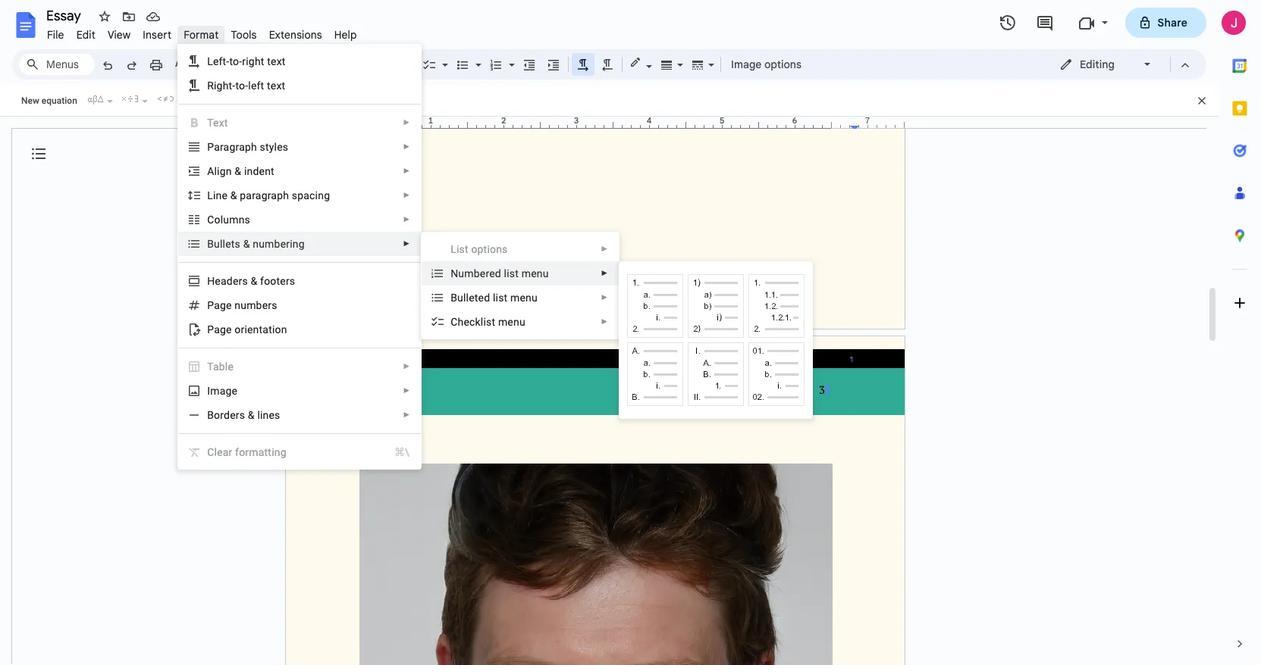 Task type: describe. For each thing, give the bounding box(es) containing it.
h
[[458, 316, 464, 328]]

row 2. column 1. latin upper, latin lower, roman lower element
[[627, 343, 684, 407]]

indent
[[244, 165, 274, 177]]

list for umbered
[[504, 268, 519, 280]]

age
[[220, 385, 238, 397]]

& for lign
[[235, 165, 241, 177]]

t
[[231, 238, 235, 250]]

ecklist
[[464, 316, 495, 328]]

► for l ine & paragraph spacing
[[403, 191, 410, 199]]

& for ine
[[230, 190, 237, 202]]

lines
[[257, 410, 280, 422]]

menu for umbered list menu
[[522, 268, 549, 280]]

styles
[[260, 141, 288, 153]]

image m element
[[207, 385, 242, 397]]

edit menu item
[[70, 26, 102, 44]]

► for p aragraph styles
[[403, 143, 410, 151]]

colum n s
[[207, 214, 250, 226]]

bulle
[[207, 238, 231, 250]]

menu bar inside menu bar banner
[[41, 20, 363, 45]]

list o ptions
[[451, 243, 508, 256]]

extensions menu item
[[263, 26, 328, 44]]

file
[[47, 28, 64, 42]]

list options o element
[[451, 243, 512, 256]]

new
[[21, 96, 39, 106]]

align & indent a element
[[207, 165, 279, 177]]

row 1. column 2. decimal, latin lower, roman lower with parenthesis element
[[688, 275, 744, 338]]

h eaders & footers
[[207, 275, 295, 287]]

► inside table menu item
[[403, 363, 410, 371]]

⌘backslash element
[[376, 445, 410, 460]]

row 2. column 2. roman upper, latin upper, decimal element
[[688, 343, 744, 407]]

► for s
[[403, 215, 410, 224]]

ft-
[[219, 55, 229, 68]]

page orientation
[[207, 324, 287, 336]]

row 2. column 3. decimal zero, latin lower, roman lower element
[[749, 343, 805, 407]]

numbering
[[253, 238, 305, 250]]

borders & lines
[[207, 410, 280, 422]]

n for u
[[235, 300, 241, 312]]

page numbers u element
[[207, 300, 282, 312]]

main toolbar
[[94, 0, 809, 431]]

l for ine
[[207, 190, 213, 202]]

c for lear
[[207, 447, 214, 459]]

page for page n u mbers
[[207, 300, 232, 312]]

tools
[[231, 28, 257, 42]]

columns n element
[[207, 214, 255, 226]]

checklist menu h element
[[451, 316, 530, 328]]

to- for right
[[229, 55, 242, 68]]

application containing share
[[0, 0, 1261, 666]]

► for a lign & indent
[[403, 167, 410, 175]]

m
[[210, 385, 220, 397]]

numbered list menu n element
[[451, 268, 553, 280]]

row 1. column 1. decimal, latin lower, roman lower with period element
[[627, 275, 684, 338]]

right margin image
[[828, 117, 904, 128]]

table 2 element
[[207, 361, 238, 373]]

list for ulleted
[[493, 292, 508, 304]]

n
[[451, 268, 458, 280]]

Star checkbox
[[94, 6, 115, 27]]

list
[[451, 243, 469, 256]]

c h ecklist menu
[[451, 316, 526, 328]]

row 1. column 3. decimal outline element
[[749, 275, 805, 338]]

text menu item
[[187, 115, 410, 130]]

text s element
[[207, 117, 233, 129]]

clear formatting c element
[[207, 447, 291, 459]]

2 row from the top
[[625, 341, 807, 409]]

extensions
[[269, 28, 322, 42]]

format
[[184, 28, 219, 42]]

c for h
[[451, 316, 458, 328]]

view
[[108, 28, 131, 42]]

ulleted
[[457, 292, 490, 304]]

menu bar banner
[[0, 0, 1261, 666]]

to- for left
[[235, 80, 248, 92]]

page orientation 3 element
[[207, 324, 292, 336]]

ine
[[213, 190, 228, 202]]

g
[[217, 80, 223, 92]]

& for eaders
[[251, 275, 257, 287]]

text for ht-to-left text
[[267, 80, 285, 92]]

► for s & numbering
[[403, 240, 410, 248]]

s for t
[[235, 238, 240, 250]]

paragraph
[[240, 190, 289, 202]]

bulle t s & numbering
[[207, 238, 305, 250]]

ri g ht-to-left text
[[207, 80, 285, 92]]

left
[[248, 80, 264, 92]]

relation image
[[154, 92, 175, 105]]

b ulleted list menu
[[451, 292, 538, 304]]

menu containing l
[[178, 44, 422, 470]]

a
[[207, 165, 214, 177]]

tab list inside menu bar banner
[[1219, 45, 1261, 623]]

share button
[[1125, 8, 1207, 38]]

& left the lines
[[248, 410, 255, 422]]

headers & footers h element
[[207, 275, 300, 287]]

u
[[241, 300, 247, 312]]

right
[[242, 55, 264, 68]]



Task type: locate. For each thing, give the bounding box(es) containing it.
borders
[[207, 410, 245, 422]]

eaders
[[215, 275, 248, 287]]

► for ecklist menu
[[601, 318, 608, 326]]

0 vertical spatial page
[[207, 300, 232, 312]]

1 horizontal spatial c
[[451, 316, 458, 328]]

n for s
[[239, 214, 245, 226]]

options
[[765, 58, 802, 71]]

editing
[[1080, 58, 1115, 71]]

l down a
[[207, 190, 213, 202]]

► inside text menu item
[[403, 118, 410, 127]]

c down borders
[[207, 447, 214, 459]]

row up row 2. column 2. roman upper, latin upper, decimal element
[[625, 272, 807, 341]]

spacing
[[292, 190, 330, 202]]

c lear formatting
[[207, 447, 287, 459]]

text
[[207, 117, 228, 129]]

to- right e
[[229, 55, 242, 68]]

l ine & paragraph spacing
[[207, 190, 330, 202]]

mbers
[[247, 300, 277, 312]]

menu item containing c
[[178, 441, 421, 465]]

2 l from the top
[[207, 190, 213, 202]]

borders & lines q element
[[207, 410, 285, 422]]

l e ft-to-right text
[[207, 55, 286, 68]]

& right t
[[243, 238, 250, 250]]

line & paragraph spacing l element
[[207, 190, 335, 202]]

l
[[207, 55, 213, 68], [207, 190, 213, 202]]

page for page orientation
[[207, 324, 232, 336]]

menu bar
[[41, 20, 363, 45]]

application
[[0, 0, 1261, 666]]

& right lign
[[235, 165, 241, 177]]

menu up bulleted list menu b element at left
[[522, 268, 549, 280]]

⌘\
[[394, 447, 410, 459]]

format menu item
[[178, 26, 225, 44]]

menu item up "numbered list menu n" element
[[422, 237, 619, 262]]

left-to-right text e element
[[207, 55, 290, 68]]

help
[[334, 28, 357, 42]]

s right bulle
[[235, 238, 240, 250]]

lign
[[214, 165, 232, 177]]

p aragraph styles
[[207, 141, 288, 153]]

equations toolbar
[[0, 86, 1219, 117]]

0 horizontal spatial s
[[235, 238, 240, 250]]

& right 'ine'
[[230, 190, 237, 202]]

0 vertical spatial c
[[451, 316, 458, 328]]

menu down bulleted list menu b element at left
[[498, 316, 526, 328]]

s
[[245, 214, 250, 226], [235, 238, 240, 250]]

paragraph styles p element
[[207, 141, 293, 153]]

0 horizontal spatial c
[[207, 447, 214, 459]]

text right right in the left of the page
[[267, 55, 286, 68]]

ri
[[207, 80, 217, 92]]

table menu item
[[178, 355, 421, 379]]

image
[[731, 58, 762, 71]]

menu for ulleted list menu
[[510, 292, 538, 304]]

new equation button
[[17, 90, 81, 112]]

image options button
[[724, 53, 809, 76]]

file menu item
[[41, 26, 70, 44]]

tab list
[[1219, 45, 1261, 623]]

menu containing list
[[421, 0, 620, 534]]

0 vertical spatial to-
[[229, 55, 242, 68]]

page
[[207, 300, 232, 312], [207, 324, 232, 336]]

0 vertical spatial s
[[245, 214, 250, 226]]

2 page from the top
[[207, 324, 232, 336]]

► for age
[[403, 387, 410, 395]]

1 vertical spatial page
[[207, 324, 232, 336]]

list up bulleted list menu b element at left
[[504, 268, 519, 280]]

numbered list menu image
[[505, 55, 515, 60]]

ht-
[[223, 80, 235, 92]]

0 horizontal spatial menu item
[[178, 441, 421, 465]]

row down "row 1. column 2. decimal, latin lower, roman lower with parenthesis" "element"
[[625, 341, 807, 409]]

&
[[235, 165, 241, 177], [230, 190, 237, 202], [243, 238, 250, 250], [251, 275, 257, 287], [248, 410, 255, 422]]

Menus field
[[19, 54, 95, 75]]

menu
[[522, 268, 549, 280], [510, 292, 538, 304], [498, 316, 526, 328]]

1 horizontal spatial menu item
[[422, 237, 619, 262]]

h
[[207, 275, 215, 287]]

text for ft-to-right text
[[267, 55, 286, 68]]

1 horizontal spatial s
[[245, 214, 250, 226]]

1 vertical spatial menu
[[510, 292, 538, 304]]

n left mbers
[[235, 300, 241, 312]]

insert menu item
[[137, 26, 178, 44]]

1 vertical spatial s
[[235, 238, 240, 250]]

menu bar containing file
[[41, 20, 363, 45]]

menu down "numbered list menu n" element
[[510, 292, 538, 304]]

menu
[[421, 0, 620, 534], [178, 44, 422, 470]]

n up bulle t s & numbering
[[239, 214, 245, 226]]

character image
[[84, 92, 105, 105]]

e
[[213, 55, 219, 68]]

image options
[[731, 58, 802, 71]]

1 vertical spatial menu item
[[178, 441, 421, 465]]

orientation
[[235, 324, 287, 336]]

l for e
[[207, 55, 213, 68]]

1 row from the top
[[625, 272, 807, 341]]

i m age
[[207, 385, 238, 397]]

1 vertical spatial text
[[267, 80, 285, 92]]

tools menu item
[[225, 26, 263, 44]]

1 l from the top
[[207, 55, 213, 68]]

s for n
[[245, 214, 250, 226]]

1 vertical spatial to-
[[235, 80, 248, 92]]

formatting
[[235, 447, 287, 459]]

0 vertical spatial text
[[267, 55, 286, 68]]

menu item
[[422, 237, 619, 262], [178, 441, 421, 465]]

right-to-left text g element
[[207, 80, 290, 92]]

c down b
[[451, 316, 458, 328]]

0 vertical spatial list
[[504, 268, 519, 280]]

footers
[[260, 275, 295, 287]]

ptions
[[478, 243, 508, 256]]

list down n umbered list menu
[[493, 292, 508, 304]]

c
[[451, 316, 458, 328], [207, 447, 214, 459]]

equation
[[42, 96, 77, 106]]

► for b ulleted list menu
[[601, 294, 608, 302]]

s right colum
[[245, 214, 250, 226]]

b
[[451, 292, 457, 304]]

menu item down the lines
[[178, 441, 421, 465]]

list
[[504, 268, 519, 280], [493, 292, 508, 304]]

page left u
[[207, 300, 232, 312]]

2 vertical spatial menu
[[498, 316, 526, 328]]

i
[[207, 385, 210, 397]]

a lign & indent
[[207, 165, 274, 177]]

umbered
[[458, 268, 501, 280]]

bulleted list menu image
[[472, 55, 482, 60]]

misc image
[[119, 92, 140, 105]]

1 vertical spatial c
[[207, 447, 214, 459]]

text right left
[[267, 80, 285, 92]]

►
[[403, 118, 410, 127], [403, 143, 410, 151], [403, 167, 410, 175], [403, 191, 410, 199], [403, 215, 410, 224], [403, 240, 410, 248], [601, 245, 608, 253], [601, 269, 608, 278], [601, 294, 608, 302], [601, 318, 608, 326], [403, 363, 410, 371], [403, 387, 410, 395], [403, 411, 410, 419]]

o
[[471, 243, 478, 256]]

to-
[[229, 55, 242, 68], [235, 80, 248, 92]]

checklist menu image
[[438, 55, 448, 60]]

editing button
[[1049, 53, 1164, 76]]

edit
[[76, 28, 95, 42]]

menu item containing list
[[422, 237, 619, 262]]

0 vertical spatial l
[[207, 55, 213, 68]]

text
[[267, 55, 286, 68], [267, 80, 285, 92]]

row
[[625, 272, 807, 341], [625, 341, 807, 409]]

insert
[[143, 28, 172, 42]]

0 vertical spatial menu item
[[422, 237, 619, 262]]

bullets & numbering t element
[[207, 238, 309, 250]]

to- right g
[[235, 80, 248, 92]]

1 page from the top
[[207, 300, 232, 312]]

bulleted list menu b element
[[451, 292, 542, 304]]

l left ft-
[[207, 55, 213, 68]]

n umbered list menu
[[451, 268, 549, 280]]

► for n umbered list menu
[[601, 269, 608, 278]]

p
[[207, 141, 214, 153]]

& right "eaders"
[[251, 275, 257, 287]]

1 vertical spatial n
[[235, 300, 241, 312]]

help menu item
[[328, 26, 363, 44]]

table
[[207, 361, 234, 373]]

mode and view toolbar
[[1048, 49, 1198, 80]]

view menu item
[[102, 26, 137, 44]]

new equation
[[21, 96, 77, 106]]

lear
[[214, 447, 232, 459]]

page n u mbers
[[207, 300, 277, 312]]

0 vertical spatial menu
[[522, 268, 549, 280]]

0 vertical spatial n
[[239, 214, 245, 226]]

Rename text field
[[41, 6, 90, 24]]

share
[[1158, 16, 1188, 30]]

1 vertical spatial l
[[207, 190, 213, 202]]

page down page n u mbers
[[207, 324, 232, 336]]

1 vertical spatial list
[[493, 292, 508, 304]]

colum
[[207, 214, 239, 226]]

n
[[239, 214, 245, 226], [235, 300, 241, 312]]

aragraph
[[214, 141, 257, 153]]



Task type: vqa. For each thing, say whether or not it's contained in the screenshot.
ll
no



